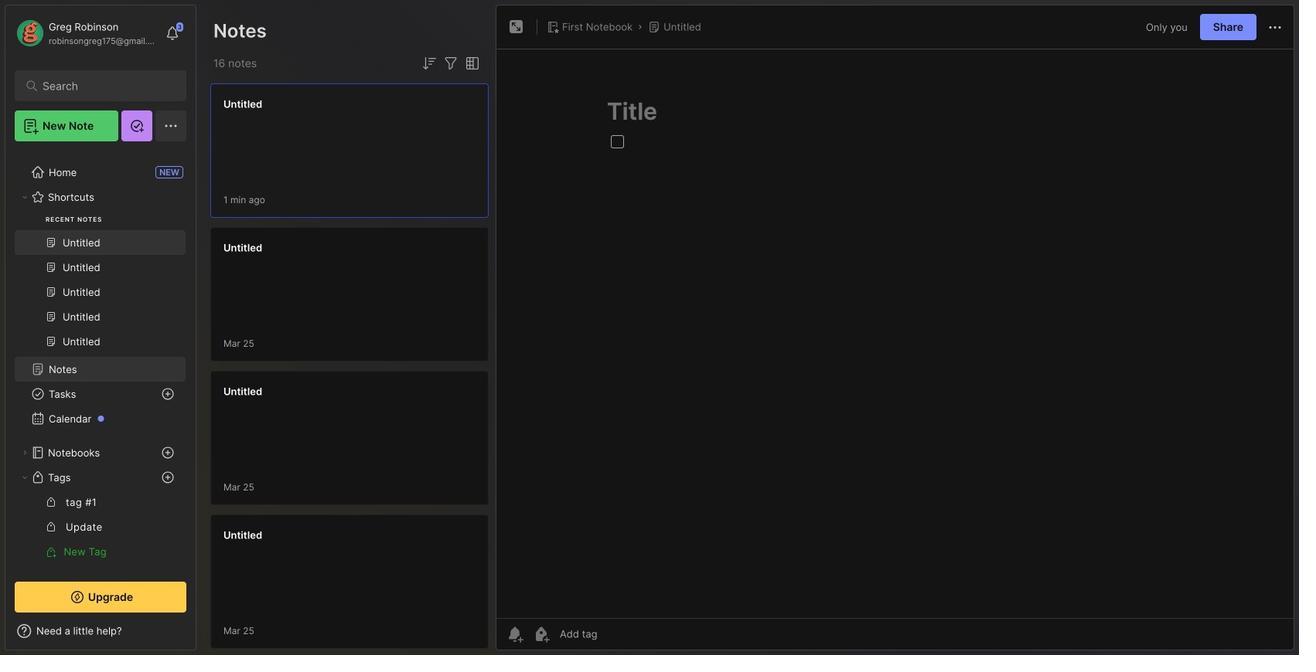 Task type: locate. For each thing, give the bounding box(es) containing it.
add tag image
[[532, 626, 551, 644]]

Add tag field
[[558, 628, 675, 642]]

expand notebooks image
[[20, 449, 29, 458]]

expand tags image
[[20, 473, 29, 483]]

more actions image
[[1266, 18, 1285, 37]]

0 vertical spatial group
[[15, 115, 186, 364]]

1 group from the top
[[15, 115, 186, 364]]

Sort options field
[[420, 54, 439, 73]]

Search text field
[[43, 79, 166, 94]]

expand note image
[[507, 18, 526, 36]]

group
[[15, 115, 186, 364], [15, 490, 186, 565]]

None search field
[[43, 77, 166, 95]]

add filters image
[[442, 54, 460, 73]]

Note Editor text field
[[497, 49, 1294, 619]]

1 vertical spatial group
[[15, 490, 186, 565]]

tree
[[5, 91, 196, 623]]

View options field
[[460, 54, 482, 73]]

tree inside main element
[[5, 91, 196, 623]]



Task type: describe. For each thing, give the bounding box(es) containing it.
Add filters field
[[442, 54, 460, 73]]

More actions field
[[1266, 17, 1285, 37]]

2 group from the top
[[15, 490, 186, 565]]

note window element
[[496, 5, 1295, 655]]

Account field
[[15, 18, 158, 49]]

WHAT'S NEW field
[[5, 620, 196, 644]]

main element
[[0, 0, 201, 656]]

none search field inside main element
[[43, 77, 166, 95]]

click to collapse image
[[195, 627, 207, 646]]

add a reminder image
[[506, 626, 524, 644]]



Task type: vqa. For each thing, say whether or not it's contained in the screenshot.
View options field
yes



